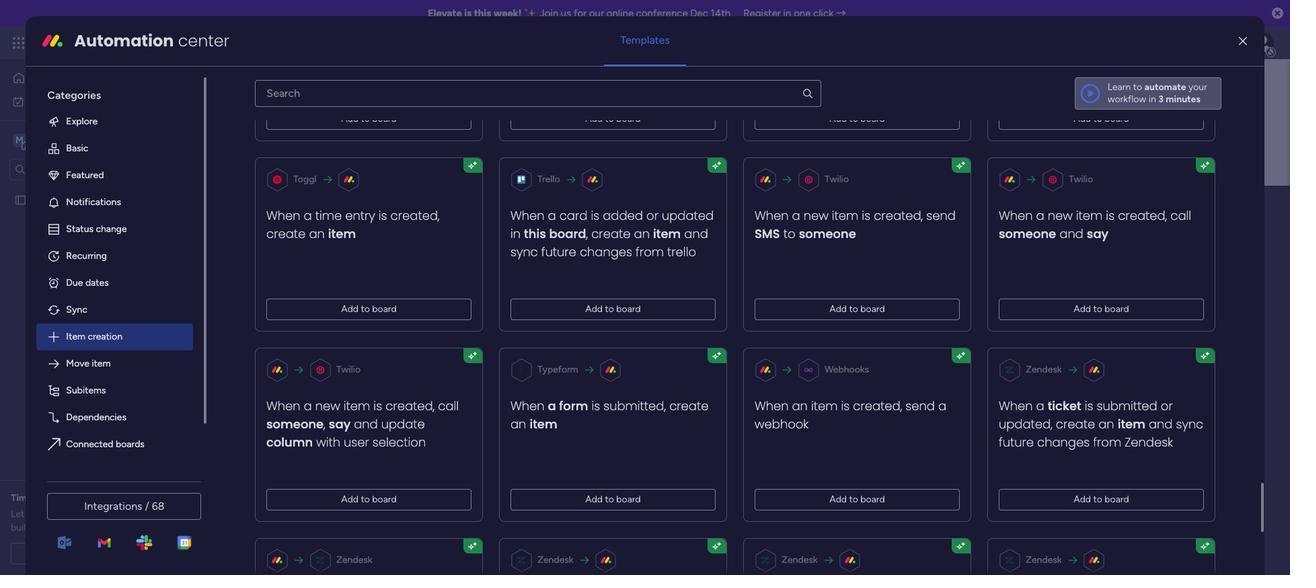 Task type: locate. For each thing, give the bounding box(es) containing it.
1 horizontal spatial future
[[1000, 434, 1035, 451]]

added
[[603, 207, 644, 224]]

item
[[66, 331, 85, 342]]

main up add workspace description
[[336, 190, 388, 221]]

this left week!
[[474, 7, 491, 20]]

0 horizontal spatial test
[[32, 194, 49, 206]]

2 horizontal spatial this
[[524, 225, 547, 242]]

someone for when a new item is created, call someone , say and update column with user selection
[[267, 416, 324, 433]]

automation center
[[74, 29, 230, 52]]

recent
[[254, 271, 288, 284]]

1 vertical spatial or
[[1162, 398, 1174, 414]]

work right "my"
[[45, 95, 65, 107]]

1 vertical spatial option
[[37, 458, 193, 485]]

ticket
[[1048, 398, 1082, 414]]

0 horizontal spatial work
[[45, 95, 65, 107]]

someone inside when a new item is created, send sms to someone
[[799, 225, 857, 242]]

an inside the is submitted, create an
[[511, 416, 527, 433]]

public board image down workspace image
[[14, 193, 27, 206]]

✨
[[524, 7, 537, 20]]

when inside "when a time entry is created, create an"
[[267, 207, 301, 224]]

when an item is created, send a webhook
[[755, 398, 947, 433]]

changes inside and sync future changes from trello
[[580, 243, 633, 260]]

or inside is submitted or updated, create an
[[1162, 398, 1174, 414]]

0 vertical spatial changes
[[580, 243, 633, 260]]

1 vertical spatial sync
[[1177, 416, 1204, 433]]

workspace selection element
[[13, 132, 112, 150]]

an inside when an item is created, send a webhook
[[793, 398, 808, 414]]

1 horizontal spatial sync
[[1177, 416, 1204, 433]]

sync inside and sync future changes from trello
[[511, 243, 538, 260]]

when inside when a new item is created, call someone , say and update column with user selection
[[267, 398, 301, 414]]

1 vertical spatial send
[[906, 398, 936, 414]]

future inside and sync future changes from zendesk
[[1000, 434, 1035, 451]]

new for and
[[1048, 207, 1073, 224]]

option down connected boards
[[37, 458, 193, 485]]

create down added
[[592, 225, 631, 242]]

0 vertical spatial this
[[474, 7, 491, 20]]

main workspace
[[31, 134, 110, 146], [336, 190, 509, 221]]

a inside when an item is created, send a webhook
[[939, 398, 947, 414]]

1 vertical spatial main
[[336, 190, 388, 221]]

workspace image
[[13, 133, 26, 148]]

None search field
[[255, 80, 821, 107]]

0 horizontal spatial for
[[34, 493, 47, 504]]

1 horizontal spatial main workspace
[[336, 190, 509, 221]]

sync option
[[37, 297, 193, 324]]

main workspace down explore
[[31, 134, 110, 146]]

or right submitted
[[1162, 398, 1174, 414]]

or inside when a card is added or updated in
[[647, 207, 659, 224]]

item inside when a new item is created, send sms to someone
[[832, 207, 859, 224]]

from inside and sync future changes from zendesk
[[1094, 434, 1122, 451]]

1 vertical spatial our
[[27, 509, 41, 520]]

Search in workspace field
[[28, 161, 112, 177]]

our inside time for an expert review let our experts review what you've built so far. free of charge
[[27, 509, 41, 520]]

our left online
[[589, 7, 604, 20]]

1 vertical spatial call
[[438, 398, 459, 414]]

when
[[267, 207, 301, 224], [511, 207, 545, 224], [755, 207, 789, 224], [1000, 207, 1033, 224], [267, 398, 301, 414], [511, 398, 545, 414], [755, 398, 789, 414], [1000, 398, 1033, 414]]

or right added
[[647, 207, 659, 224]]

0 vertical spatial review
[[92, 493, 122, 504]]

0 horizontal spatial from
[[636, 243, 664, 260]]

test down 'search in workspace' field on the left of the page
[[32, 194, 49, 206]]

1 horizontal spatial say
[[1088, 225, 1109, 242]]

call inside when a new item is created, call someone and say
[[1171, 207, 1192, 224]]

review up what in the bottom left of the page
[[92, 493, 122, 504]]

management
[[136, 35, 209, 50]]

0 vertical spatial our
[[589, 7, 604, 20]]

1 vertical spatial public board image
[[254, 333, 269, 348]]

1 vertical spatial ,
[[324, 416, 326, 433]]

1 horizontal spatial main
[[336, 190, 388, 221]]

when for when a new item is created, send sms to someone
[[755, 207, 789, 224]]

review
[[92, 493, 122, 504], [77, 509, 104, 520]]

in
[[784, 7, 792, 20], [1149, 93, 1157, 105], [511, 225, 521, 242], [439, 304, 446, 315]]

sync for and sync future changes from zendesk
[[1177, 416, 1204, 433]]

call
[[1171, 207, 1192, 224], [438, 398, 459, 414]]

for right us at the top left
[[574, 7, 587, 20]]

0 vertical spatial or
[[647, 207, 659, 224]]

public board image
[[14, 193, 27, 206], [254, 333, 269, 348]]

changes down 'this board , create an item'
[[580, 243, 633, 260]]

, down card
[[587, 225, 588, 242]]

1 horizontal spatial someone
[[799, 225, 857, 242]]

main inside workspace selection element
[[31, 134, 55, 146]]

1 horizontal spatial boards
[[291, 271, 324, 284]]

updated,
[[1000, 416, 1053, 433]]

twilio
[[825, 173, 850, 185], [1069, 173, 1094, 185], [337, 364, 361, 375]]

1 horizontal spatial ,
[[587, 225, 588, 242]]

this down trello in the left of the page
[[524, 225, 547, 242]]

0 horizontal spatial changes
[[580, 243, 633, 260]]

0 vertical spatial sync
[[511, 243, 538, 260]]

a inside when a card is added or updated in
[[548, 207, 556, 224]]

create right submitted,
[[670, 398, 709, 414]]

subitems option
[[37, 377, 193, 404]]

one
[[794, 7, 811, 20]]

0 vertical spatial call
[[1171, 207, 1192, 224]]

created, inside "when a time entry is created, create an"
[[391, 207, 440, 224]]

created,
[[391, 207, 440, 224], [874, 207, 924, 224], [1119, 207, 1168, 224], [386, 398, 435, 414], [854, 398, 903, 414]]

0 vertical spatial ,
[[587, 225, 588, 242]]

with
[[317, 434, 341, 451]]

let
[[11, 509, 24, 520]]

of
[[80, 522, 89, 534]]

say inside when a new item is created, call someone , say and update column with user selection
[[329, 416, 351, 433]]

built
[[11, 522, 29, 534]]

changes
[[580, 243, 633, 260], [1038, 434, 1090, 451]]

when for when a new item is created, call someone and say
[[1000, 207, 1033, 224]]

online
[[607, 7, 634, 20]]

is inside when a new item is created, call someone , say and update column with user selection
[[374, 398, 383, 414]]

sync inside and sync future changes from zendesk
[[1177, 416, 1204, 433]]

1 horizontal spatial twilio
[[825, 173, 850, 185]]

,
[[587, 225, 588, 242], [324, 416, 326, 433]]

change
[[96, 223, 127, 235]]

what
[[107, 509, 128, 520]]

someone inside when a new item is created, call someone , say and update column with user selection
[[267, 416, 324, 433]]

recent boards
[[254, 271, 324, 284]]

1 vertical spatial say
[[329, 416, 351, 433]]

0 horizontal spatial our
[[27, 509, 41, 520]]

when inside when an item is created, send a webhook
[[755, 398, 789, 414]]

twilio up when a new item is created, call someone , say and update column with user selection
[[337, 364, 361, 375]]

0 horizontal spatial ,
[[324, 416, 326, 433]]

an down submitted
[[1099, 416, 1115, 433]]

explore option
[[37, 108, 193, 135]]

automate
[[1145, 81, 1187, 93]]

trello
[[538, 173, 561, 185]]

0 horizontal spatial future
[[542, 243, 577, 260]]

this right recently
[[449, 304, 464, 315]]

boards inside connected boards option
[[116, 439, 145, 450]]

dependencies
[[66, 412, 127, 423]]

submitted,
[[604, 398, 666, 414]]

from for zendesk
[[1094, 434, 1122, 451]]

1 horizontal spatial work
[[109, 35, 133, 50]]

a inside "button"
[[86, 548, 90, 559]]

0 vertical spatial boards
[[291, 271, 324, 284]]

item creation option
[[37, 324, 193, 350]]

1 horizontal spatial or
[[1162, 398, 1174, 414]]

from down is submitted or updated, create an
[[1094, 434, 1122, 451]]

future down card
[[542, 243, 577, 260]]

Search for a column type search field
[[255, 80, 821, 107]]

my work
[[30, 95, 65, 107]]

1 horizontal spatial test
[[277, 335, 294, 346]]

created, inside when a new item is created, call someone and say
[[1119, 207, 1168, 224]]

0 horizontal spatial boards
[[116, 439, 145, 450]]

an up webhook
[[793, 398, 808, 414]]

featured option
[[37, 162, 193, 189]]

1 horizontal spatial call
[[1171, 207, 1192, 224]]

from for trello
[[636, 243, 664, 260]]

option
[[0, 188, 172, 190], [37, 458, 193, 485]]

0 horizontal spatial twilio
[[337, 364, 361, 375]]

1 vertical spatial for
[[34, 493, 47, 504]]

1 horizontal spatial for
[[574, 7, 587, 20]]

future inside and sync future changes from trello
[[542, 243, 577, 260]]

0 vertical spatial public board image
[[14, 193, 27, 206]]

test inside list box
[[32, 194, 49, 206]]

1 vertical spatial test
[[277, 335, 294, 346]]

0 horizontal spatial sync
[[511, 243, 538, 260]]

someone inside when a new item is created, call someone and say
[[1000, 225, 1057, 242]]

move
[[66, 358, 89, 369]]

featured
[[66, 169, 104, 181]]

1 horizontal spatial changes
[[1038, 434, 1090, 451]]

when inside when a card is added or updated in
[[511, 207, 545, 224]]

add to favorites image
[[869, 333, 883, 347]]

an down the 'when a form'
[[511, 416, 527, 433]]

0 horizontal spatial say
[[329, 416, 351, 433]]

a for when a new item is created, call someone , say and update column with user selection
[[304, 398, 312, 414]]

1 vertical spatial from
[[1094, 434, 1122, 451]]

workflow
[[1108, 93, 1147, 105]]

work inside my work button
[[45, 95, 65, 107]]

someone
[[799, 225, 857, 242], [1000, 225, 1057, 242], [267, 416, 324, 433]]

new inside when a new item is created, call someone and say
[[1048, 207, 1073, 224]]

monday
[[60, 35, 106, 50]]

0 horizontal spatial public board image
[[14, 193, 27, 206]]

0 vertical spatial send
[[927, 207, 956, 224]]

boards right recent on the left
[[291, 271, 324, 284]]

1 vertical spatial boards
[[116, 439, 145, 450]]

2 horizontal spatial twilio
[[1069, 173, 1094, 185]]

call inside when a new item is created, call someone , say and update column with user selection
[[438, 398, 459, 414]]

an
[[309, 225, 325, 242], [635, 225, 650, 242], [793, 398, 808, 414], [511, 416, 527, 433], [1099, 416, 1115, 433], [49, 493, 60, 504]]

experts
[[43, 509, 74, 520]]

new
[[804, 207, 829, 224], [1048, 207, 1073, 224], [316, 398, 341, 414]]

an down time
[[309, 225, 325, 242]]

created, inside when an item is created, send a webhook
[[854, 398, 903, 414]]

a inside "when a time entry is created, create an"
[[304, 207, 312, 224]]

from left trello
[[636, 243, 664, 260]]

for
[[574, 7, 587, 20], [34, 493, 47, 504]]

zendesk
[[1026, 364, 1062, 375], [1125, 434, 1174, 451], [337, 554, 373, 566], [538, 554, 574, 566], [782, 554, 818, 566], [1026, 554, 1062, 566]]

1 horizontal spatial new
[[804, 207, 829, 224]]

brad klo image
[[1253, 32, 1274, 54]]

2 horizontal spatial new
[[1048, 207, 1073, 224]]

0 vertical spatial test
[[32, 194, 49, 206]]

when for when a card is added or updated in
[[511, 207, 545, 224]]

1 horizontal spatial from
[[1094, 434, 1122, 451]]

twilio up when a new item is created, call someone and say
[[1069, 173, 1094, 185]]

our up so
[[27, 509, 41, 520]]

trello
[[668, 243, 697, 260]]

0 vertical spatial future
[[542, 243, 577, 260]]

and inside and sync future changes from trello
[[685, 225, 709, 242]]

dates
[[85, 277, 109, 289]]

1 vertical spatial main workspace
[[336, 190, 509, 221]]

work right "monday"
[[109, 35, 133, 50]]

1 vertical spatial changes
[[1038, 434, 1090, 451]]

for right time
[[34, 493, 47, 504]]

is inside when a new item is created, call someone and say
[[1107, 207, 1115, 224]]

move item
[[66, 358, 111, 369]]

call for when a new item is created, call someone and say
[[1171, 207, 1192, 224]]

send inside when an item is created, send a webhook
[[906, 398, 936, 414]]

0 horizontal spatial main workspace
[[31, 134, 110, 146]]

when a ticket
[[1000, 398, 1082, 414]]

public board image down boards at left bottom
[[254, 333, 269, 348]]

work
[[109, 35, 133, 50], [45, 95, 65, 107]]

is inside the is submitted, create an
[[592, 398, 601, 414]]

for inside time for an expert review let our experts review what you've built so far. free of charge
[[34, 493, 47, 504]]

notifications option
[[37, 189, 193, 216]]

a inside when a new item is created, send sms to someone
[[793, 207, 801, 224]]

create up recent boards
[[267, 225, 306, 242]]

zendesk inside and sync future changes from zendesk
[[1125, 434, 1174, 451]]

boards for recent boards
[[291, 271, 324, 284]]

a inside when a new item is created, call someone and say
[[1037, 207, 1045, 224]]

connected boards
[[66, 439, 145, 450]]

0 horizontal spatial this
[[449, 304, 464, 315]]

to
[[1134, 81, 1143, 93], [361, 113, 370, 124], [606, 113, 615, 124], [850, 113, 859, 124], [1094, 113, 1103, 124], [784, 225, 796, 242], [361, 303, 370, 315], [606, 303, 615, 315], [850, 303, 859, 315], [1094, 303, 1103, 315], [361, 494, 370, 505], [606, 494, 615, 505], [850, 494, 859, 505], [1094, 494, 1103, 505]]

work for monday
[[109, 35, 133, 50]]

changes inside and sync future changes from zendesk
[[1038, 434, 1090, 451]]

expert
[[62, 493, 90, 504]]

register in one click → link
[[744, 7, 847, 20]]

say inside when a new item is created, call someone and say
[[1088, 225, 1109, 242]]

item inside option
[[92, 358, 111, 369]]

test list box
[[0, 186, 172, 393]]

main workspace up description
[[336, 190, 509, 221]]

0 vertical spatial main
[[31, 134, 55, 146]]

when for when a form
[[511, 398, 545, 414]]

item inside when a new item is created, call someone , say and update column with user selection
[[344, 398, 371, 414]]

new inside when a new item is created, send sms to someone
[[804, 207, 829, 224]]

0 horizontal spatial or
[[647, 207, 659, 224]]

0 horizontal spatial new
[[316, 398, 341, 414]]

or
[[647, 207, 659, 224], [1162, 398, 1174, 414]]

an up experts
[[49, 493, 60, 504]]

future down updated,
[[1000, 434, 1035, 451]]

0 vertical spatial main workspace
[[31, 134, 110, 146]]

a for when a new item is created, send sms to someone
[[793, 207, 801, 224]]

when inside when a new item is created, send sms to someone
[[755, 207, 789, 224]]

future for , create an
[[542, 243, 577, 260]]

created, inside when a new item is created, send sms to someone
[[874, 207, 924, 224]]

changes down is submitted or updated, create an
[[1038, 434, 1090, 451]]

our
[[589, 7, 604, 20], [27, 509, 41, 520]]

, up with
[[324, 416, 326, 433]]

a for when a form
[[548, 398, 557, 414]]

status change option
[[37, 216, 193, 243]]

Main workspace field
[[332, 190, 1236, 221]]

review up of
[[77, 509, 104, 520]]

recurring option
[[37, 243, 193, 270]]

sync
[[511, 243, 538, 260], [1177, 416, 1204, 433]]

meeting
[[93, 548, 128, 559]]

and inside when a new item is created, call someone and say
[[1060, 225, 1084, 242]]

boards down dependencies 'option'
[[116, 439, 145, 450]]

0 vertical spatial say
[[1088, 225, 1109, 242]]

test
[[32, 194, 49, 206], [277, 335, 294, 346]]

0 vertical spatial from
[[636, 243, 664, 260]]

0 horizontal spatial main
[[31, 134, 55, 146]]

option down 'featured'
[[0, 188, 172, 190]]

from inside and sync future changes from trello
[[636, 243, 664, 260]]

0 vertical spatial work
[[109, 35, 133, 50]]

1 vertical spatial review
[[77, 509, 104, 520]]

main right workspace image
[[31, 134, 55, 146]]

create down ticket
[[1057, 416, 1096, 433]]

when inside when a new item is created, call someone and say
[[1000, 207, 1033, 224]]

main
[[31, 134, 55, 146], [336, 190, 388, 221]]

0 horizontal spatial someone
[[267, 416, 324, 433]]

due dates option
[[37, 270, 193, 297]]

when for when an item is created, send a webhook
[[755, 398, 789, 414]]

0 horizontal spatial call
[[438, 398, 459, 414]]

when for when a new item is created, call someone , say and update column with user selection
[[267, 398, 301, 414]]

basic option
[[37, 135, 193, 162]]

test down boards at left bottom
[[277, 335, 294, 346]]

add to board button
[[267, 108, 472, 130], [511, 108, 716, 130], [755, 108, 960, 130], [1000, 108, 1205, 130], [267, 299, 472, 320], [511, 299, 716, 320], [755, 299, 960, 320], [1000, 299, 1205, 320], [267, 489, 472, 511], [511, 489, 716, 511], [755, 489, 960, 511], [1000, 489, 1205, 511]]

twilio up when a new item is created, send sms to someone
[[825, 173, 850, 185]]

and sync future changes from trello
[[511, 225, 709, 260]]

a inside when a new item is created, call someone , say and update column with user selection
[[304, 398, 312, 414]]

3 minutes
[[1159, 93, 1201, 105]]

help button
[[1176, 537, 1223, 559]]

create inside is submitted or updated, create an
[[1057, 416, 1096, 433]]

entry
[[346, 207, 376, 224]]

1 vertical spatial work
[[45, 95, 65, 107]]

created, inside when a new item is created, call someone , say and update column with user selection
[[386, 398, 435, 414]]

1 vertical spatial future
[[1000, 434, 1035, 451]]

future
[[542, 243, 577, 260], [1000, 434, 1035, 451]]

created, for when a time entry is created, create an
[[391, 207, 440, 224]]

create
[[267, 225, 306, 242], [592, 225, 631, 242], [670, 398, 709, 414], [1057, 416, 1096, 433]]

2 horizontal spatial someone
[[1000, 225, 1057, 242]]



Task type: vqa. For each thing, say whether or not it's contained in the screenshot.
Jira related to server
no



Task type: describe. For each thing, give the bounding box(es) containing it.
a for when a ticket
[[1037, 398, 1045, 414]]

twilio for say
[[1069, 173, 1094, 185]]

due
[[66, 277, 83, 289]]

boards
[[254, 304, 283, 315]]

boards for connected boards
[[116, 439, 145, 450]]

say for ,
[[329, 416, 351, 433]]

register in one click →
[[744, 7, 847, 20]]

2 vertical spatial this
[[449, 304, 464, 315]]

changes for ,
[[580, 243, 633, 260]]

move item option
[[37, 350, 193, 377]]

→
[[836, 7, 847, 20]]

create inside the is submitted, create an
[[670, 398, 709, 414]]

recurring
[[66, 250, 107, 262]]

home button
[[8, 67, 145, 89]]

when for when a time entry is created, create an
[[267, 207, 301, 224]]

your workflow in
[[1108, 81, 1208, 105]]

card
[[560, 207, 588, 224]]

updated
[[662, 207, 714, 224]]

selection
[[373, 434, 426, 451]]

and inside and sync future changes from zendesk
[[1150, 416, 1173, 433]]

boards and dashboards you visited recently in this workspace
[[254, 304, 512, 315]]

in inside "your workflow in"
[[1149, 93, 1157, 105]]

my
[[30, 95, 43, 107]]

subitems
[[66, 385, 106, 396]]

in inside when a card is added or updated in
[[511, 225, 521, 242]]

free
[[60, 522, 78, 534]]

when a new item is created, call someone , say and update column with user selection
[[267, 398, 459, 451]]

categories
[[47, 89, 101, 101]]

minutes
[[1166, 93, 1201, 105]]

monday work management
[[60, 35, 209, 50]]

update
[[382, 416, 425, 433]]

is inside is submitted or updated, create an
[[1085, 398, 1094, 414]]

webhook
[[755, 416, 809, 433]]

an inside time for an expert review let our experts review what you've built so far. free of charge
[[49, 493, 60, 504]]

plans
[[254, 37, 276, 48]]

categories list box
[[37, 77, 207, 485]]

recently
[[402, 304, 437, 315]]

register
[[744, 7, 781, 20]]

1 vertical spatial this
[[524, 225, 547, 242]]

when a time entry is created, create an
[[267, 207, 440, 242]]

created, for when a new item is created, call someone , say and update column with user selection
[[386, 398, 435, 414]]

when for when a ticket
[[1000, 398, 1033, 414]]

us
[[561, 7, 571, 20]]

when a card is added or updated in
[[511, 207, 714, 242]]

you've
[[130, 509, 157, 520]]

someone for when a new item is created, call someone and say
[[1000, 225, 1057, 242]]

select product image
[[12, 36, 26, 50]]

form
[[560, 398, 589, 414]]

elevate is this week! ✨ join us for our online conference dec 14th
[[428, 7, 731, 20]]

3
[[1159, 93, 1164, 105]]

new inside when a new item is created, call someone , say and update column with user selection
[[316, 398, 341, 414]]

integrations
[[84, 500, 142, 513]]

categories heading
[[37, 77, 193, 108]]

, inside when a new item is created, call someone , say and update column with user selection
[[324, 416, 326, 433]]

work for my
[[45, 95, 65, 107]]

integrations / 68 button
[[47, 493, 201, 520]]

description
[[402, 223, 449, 235]]

a for schedule a meeting
[[86, 548, 90, 559]]

future for is submitted or updated, create an
[[1000, 434, 1035, 451]]

center
[[178, 29, 230, 52]]

search image
[[802, 87, 814, 99]]

main workspace inside workspace selection element
[[31, 134, 110, 146]]

a for when a new item is created, call someone and say
[[1037, 207, 1045, 224]]

68
[[152, 500, 165, 513]]

dec
[[691, 7, 709, 20]]

an inside is submitted or updated, create an
[[1099, 416, 1115, 433]]

is inside "when a time entry is created, create an"
[[379, 207, 387, 224]]

0 vertical spatial option
[[0, 188, 172, 190]]

learn to automate
[[1108, 81, 1187, 93]]

time for an expert review let our experts review what you've built so far. free of charge
[[11, 493, 157, 534]]

sync for and sync future changes from trello
[[511, 243, 538, 260]]

created, for when a new item is created, send sms to someone
[[874, 207, 924, 224]]

time
[[11, 493, 32, 504]]

an down added
[[635, 225, 650, 242]]

automation  center image
[[42, 30, 63, 52]]

/
[[145, 500, 149, 513]]

dependencies option
[[37, 404, 193, 431]]

is submitted or updated, create an
[[1000, 398, 1174, 433]]

creation
[[88, 331, 122, 342]]

changes for ticket
[[1038, 434, 1090, 451]]

schedule a meeting
[[44, 548, 128, 559]]

so
[[32, 522, 42, 534]]

this board , create an item
[[524, 225, 681, 242]]

1 horizontal spatial our
[[589, 7, 604, 20]]

charge
[[92, 522, 121, 534]]

a for when a time entry is created, create an
[[304, 207, 312, 224]]

0 vertical spatial for
[[574, 7, 587, 20]]

call for when a new item is created, call someone , say and update column with user selection
[[438, 398, 459, 414]]

is inside when a new item is created, send sms to someone
[[862, 207, 871, 224]]

an inside "when a time entry is created, create an"
[[309, 225, 325, 242]]

join
[[540, 7, 559, 20]]

submitted
[[1097, 398, 1158, 414]]

item inside when an item is created, send a webhook
[[812, 398, 838, 414]]

see plans button
[[217, 33, 282, 53]]

create inside "when a time entry is created, create an"
[[267, 225, 306, 242]]

automation
[[74, 29, 174, 52]]

test link
[[234, 322, 900, 360]]

explore
[[66, 116, 98, 127]]

is inside when an item is created, send a webhook
[[842, 398, 850, 414]]

1 horizontal spatial public board image
[[254, 333, 269, 348]]

and sync future changes from zendesk
[[1000, 416, 1204, 451]]

dashboards
[[303, 304, 352, 315]]

send inside when a new item is created, send sms to someone
[[927, 207, 956, 224]]

learn
[[1108, 81, 1131, 93]]

and inside when a new item is created, call someone , say and update column with user selection
[[354, 416, 378, 433]]

typeform
[[538, 364, 579, 375]]

column
[[267, 434, 313, 451]]

add workspace description
[[334, 223, 449, 235]]

click
[[814, 7, 834, 20]]

my work button
[[8, 91, 145, 112]]

webhooks
[[825, 364, 870, 375]]

far.
[[44, 522, 57, 534]]

integrations / 68
[[84, 500, 165, 513]]

is inside when a card is added or updated in
[[591, 207, 600, 224]]

new for to
[[804, 207, 829, 224]]

twilio for someone
[[825, 173, 850, 185]]

visited
[[372, 304, 400, 315]]

item inside when a new item is created, call someone and say
[[1077, 207, 1103, 224]]

see
[[235, 37, 251, 48]]

see plans
[[235, 37, 276, 48]]

elevate
[[428, 7, 462, 20]]

a for when a card is added or updated in
[[548, 207, 556, 224]]

1 horizontal spatial this
[[474, 7, 491, 20]]

test inside 'link'
[[277, 335, 294, 346]]

say for and
[[1088, 225, 1109, 242]]

sms
[[755, 225, 781, 242]]

help
[[1188, 541, 1212, 555]]

toggl
[[294, 173, 317, 185]]

week!
[[494, 7, 522, 20]]

status change
[[66, 223, 127, 235]]

created, for when a new item is created, call someone and say
[[1119, 207, 1168, 224]]

to inside when a new item is created, send sms to someone
[[784, 225, 796, 242]]

conference
[[636, 7, 688, 20]]

public board image inside test list box
[[14, 193, 27, 206]]

connected boards option
[[37, 431, 193, 458]]



